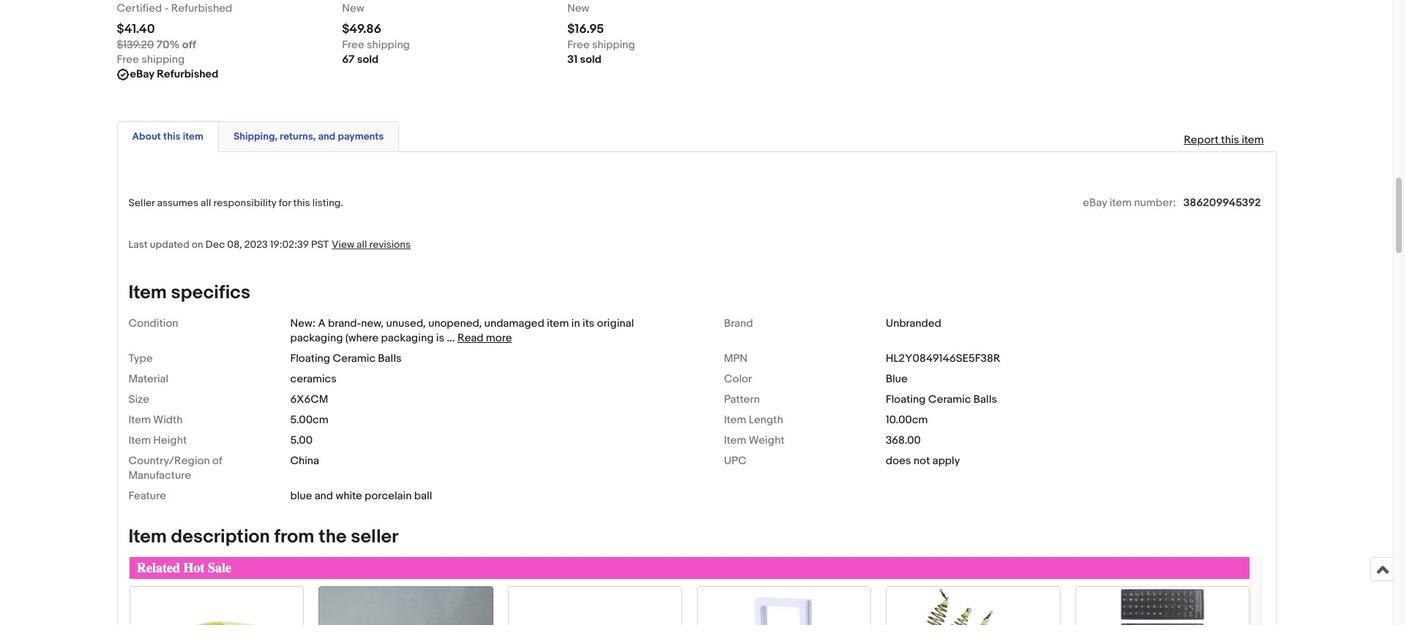 Task type: locate. For each thing, give the bounding box(es) containing it.
$41.40
[[117, 22, 155, 37]]

2 horizontal spatial free
[[567, 38, 590, 52]]

New text field
[[567, 2, 589, 16]]

0 horizontal spatial ebay
[[130, 68, 154, 81]]

item left in
[[547, 317, 569, 331]]

number:
[[1134, 196, 1176, 210]]

shipping down $49.86
[[367, 38, 410, 52]]

a
[[318, 317, 326, 331]]

specifics
[[171, 282, 250, 305]]

ebay for ebay item number: 386209945392
[[1083, 196, 1107, 210]]

refurbished right -
[[171, 2, 232, 16]]

shipping down $16.95
[[592, 38, 635, 52]]

this for report
[[1221, 133, 1239, 147]]

0 horizontal spatial all
[[201, 197, 211, 210]]

1 vertical spatial floating
[[886, 393, 926, 407]]

country/region of manufacture
[[128, 455, 222, 483]]

blue
[[290, 490, 312, 504]]

$49.86 text field
[[342, 22, 381, 37]]

refurbished inside text field
[[157, 68, 219, 81]]

2023
[[244, 239, 268, 251]]

1 horizontal spatial packaging
[[381, 332, 434, 346]]

dec
[[206, 239, 225, 251]]

1 vertical spatial and
[[315, 490, 333, 504]]

this right "report"
[[1221, 133, 1239, 147]]

1 horizontal spatial ceramic
[[928, 393, 971, 407]]

sold for $49.86
[[357, 53, 379, 67]]

1 horizontal spatial free shipping text field
[[342, 38, 410, 53]]

sold inside new $49.86 free shipping 67 sold
[[357, 53, 379, 67]]

ebay
[[130, 68, 154, 81], [1083, 196, 1107, 210]]

item
[[183, 131, 203, 143], [1242, 133, 1264, 147], [1110, 196, 1132, 210], [547, 317, 569, 331]]

1 vertical spatial refurbished
[[157, 68, 219, 81]]

item for item specifics
[[128, 282, 167, 305]]

item left number:
[[1110, 196, 1132, 210]]

about
[[132, 131, 161, 143]]

1 vertical spatial ceramic
[[928, 393, 971, 407]]

0 horizontal spatial ceramic
[[333, 352, 376, 366]]

item for item height
[[128, 434, 151, 448]]

listing.
[[312, 197, 343, 210]]

shipping inside new $49.86 free shipping 67 sold
[[367, 38, 410, 52]]

free shipping text field for $49.86
[[342, 38, 410, 53]]

of
[[212, 455, 222, 469]]

2 horizontal spatial this
[[1221, 133, 1239, 147]]

1 horizontal spatial sold
[[580, 53, 602, 67]]

new up $49.86
[[342, 2, 364, 16]]

and right returns,
[[318, 131, 336, 143]]

apply
[[932, 455, 960, 469]]

floating ceramic balls for pattern
[[886, 393, 997, 407]]

view all revisions link
[[329, 238, 411, 252]]

floating
[[290, 352, 330, 366], [886, 393, 926, 407]]

this inside 'button'
[[163, 131, 181, 143]]

ceramics
[[290, 373, 337, 387]]

white
[[336, 490, 362, 504]]

0 horizontal spatial shipping
[[141, 53, 185, 67]]

and inside button
[[318, 131, 336, 143]]

tab list containing about this item
[[117, 119, 1276, 152]]

floating ceramic balls up '10.00cm'
[[886, 393, 997, 407]]

refurbished
[[171, 2, 232, 16], [157, 68, 219, 81]]

about this item
[[132, 131, 203, 143]]

balls down (where at the bottom left of page
[[378, 352, 402, 366]]

new inside new $16.95 free shipping 31 sold
[[567, 2, 589, 16]]

0 horizontal spatial balls
[[378, 352, 402, 366]]

0 vertical spatial ceramic
[[333, 352, 376, 366]]

new,
[[361, 317, 384, 331]]

all
[[201, 197, 211, 210], [357, 239, 367, 251]]

this right the "about" at left top
[[163, 131, 181, 143]]

5.00
[[290, 434, 313, 448]]

floating up '10.00cm'
[[886, 393, 926, 407]]

1 horizontal spatial balls
[[974, 393, 997, 407]]

free inside new $16.95 free shipping 31 sold
[[567, 38, 590, 52]]

ebay refurbished
[[130, 68, 219, 81]]

1 vertical spatial all
[[357, 239, 367, 251]]

new up $16.95
[[567, 2, 589, 16]]

0 horizontal spatial floating
[[290, 352, 330, 366]]

sold right the 67
[[357, 53, 379, 67]]

ceramic
[[333, 352, 376, 366], [928, 393, 971, 407]]

manufacture
[[128, 470, 191, 483]]

ceramic down hl2y0849146se5f38r
[[928, 393, 971, 407]]

1 horizontal spatial free
[[342, 38, 364, 52]]

shipping
[[367, 38, 410, 52], [592, 38, 635, 52], [141, 53, 185, 67]]

on
[[192, 239, 203, 251]]

shipping down 70% on the top left of page
[[141, 53, 185, 67]]

item for item weight
[[724, 434, 746, 448]]

this for about
[[163, 131, 181, 143]]

2 new from the left
[[567, 2, 589, 16]]

0 horizontal spatial floating ceramic balls
[[290, 352, 402, 366]]

item height
[[128, 434, 187, 448]]

responsibility
[[213, 197, 276, 210]]

refurbished down off
[[157, 68, 219, 81]]

Certified - Refurbished text field
[[117, 2, 232, 16]]

item down the feature
[[128, 527, 167, 549]]

sold
[[357, 53, 379, 67], [580, 53, 602, 67]]

previous price $139.20 70% off text field
[[117, 38, 196, 53]]

floating up ceramics
[[290, 352, 330, 366]]

1 horizontal spatial floating
[[886, 393, 926, 407]]

packaging down unused,
[[381, 332, 434, 346]]

$139.20
[[117, 38, 154, 52]]

free inside new $49.86 free shipping 67 sold
[[342, 38, 364, 52]]

tab list
[[117, 119, 1276, 152]]

height
[[153, 434, 187, 448]]

0 horizontal spatial sold
[[357, 53, 379, 67]]

its
[[583, 317, 595, 331]]

item description from the seller
[[128, 527, 399, 549]]

0 vertical spatial floating
[[290, 352, 330, 366]]

item right the "about" at left top
[[183, 131, 203, 143]]

1 new from the left
[[342, 2, 364, 16]]

sold right 31
[[580, 53, 602, 67]]

1 horizontal spatial shipping
[[367, 38, 410, 52]]

packaging
[[290, 332, 343, 346], [381, 332, 434, 346]]

all right view
[[357, 239, 367, 251]]

seller assumes all responsibility for this listing.
[[128, 197, 343, 210]]

item up condition
[[128, 282, 167, 305]]

1 horizontal spatial new
[[567, 2, 589, 16]]

and right blue
[[315, 490, 333, 504]]

this
[[163, 131, 181, 143], [1221, 133, 1239, 147], [293, 197, 310, 210]]

0 horizontal spatial new
[[342, 2, 364, 16]]

payments
[[338, 131, 384, 143]]

free up the 67
[[342, 38, 364, 52]]

0 horizontal spatial this
[[163, 131, 181, 143]]

0 vertical spatial floating ceramic balls
[[290, 352, 402, 366]]

country/region
[[128, 455, 210, 469]]

new: a brand-new, unused, unopened, undamaged item in its original packaging (where packaging is ...
[[290, 317, 634, 346]]

2 sold from the left
[[580, 53, 602, 67]]

item width
[[128, 414, 183, 428]]

does not apply
[[886, 455, 960, 469]]

balls
[[378, 352, 402, 366], [974, 393, 997, 407]]

1 sold from the left
[[357, 53, 379, 67]]

0 vertical spatial balls
[[378, 352, 402, 366]]

2 horizontal spatial shipping
[[592, 38, 635, 52]]

type
[[128, 352, 153, 366]]

1 horizontal spatial all
[[357, 239, 367, 251]]

color
[[724, 373, 752, 387]]

description
[[171, 527, 270, 549]]

free down $139.20 at the left top of page
[[117, 53, 139, 67]]

1 horizontal spatial floating ceramic balls
[[886, 393, 997, 407]]

0 vertical spatial and
[[318, 131, 336, 143]]

returns,
[[280, 131, 316, 143]]

free shipping text field down $49.86 text box
[[342, 38, 410, 53]]

shipping inside new $16.95 free shipping 31 sold
[[592, 38, 635, 52]]

all right assumes
[[201, 197, 211, 210]]

0 vertical spatial ebay
[[130, 68, 154, 81]]

floating ceramic balls down (where at the bottom left of page
[[290, 352, 402, 366]]

new for $49.86
[[342, 2, 364, 16]]

packaging down a
[[290, 332, 343, 346]]

updated
[[150, 239, 189, 251]]

unbranded
[[886, 317, 942, 331]]

size
[[128, 393, 149, 407]]

1 horizontal spatial ebay
[[1083, 196, 1107, 210]]

item right "report"
[[1242, 133, 1264, 147]]

item up 'upc'
[[724, 434, 746, 448]]

0 horizontal spatial packaging
[[290, 332, 343, 346]]

item down pattern
[[724, 414, 746, 428]]

sold inside new $16.95 free shipping 31 sold
[[580, 53, 602, 67]]

free shipping text field down $139.20 at the left top of page
[[117, 53, 185, 68]]

1 vertical spatial ebay
[[1083, 196, 1107, 210]]

new
[[342, 2, 364, 16], [567, 2, 589, 16]]

0 horizontal spatial free
[[117, 53, 139, 67]]

free shipping text field down $16.95
[[567, 38, 635, 53]]

0 vertical spatial refurbished
[[171, 2, 232, 16]]

2 horizontal spatial free shipping text field
[[567, 38, 635, 53]]

balls down hl2y0849146se5f38r
[[974, 393, 997, 407]]

ebay left number:
[[1083, 196, 1107, 210]]

1 vertical spatial floating ceramic balls
[[886, 393, 997, 407]]

report this item
[[1184, 133, 1264, 147]]

New text field
[[342, 2, 364, 16]]

ceramic down (where at the bottom left of page
[[333, 352, 376, 366]]

item down item width
[[128, 434, 151, 448]]

this right for
[[293, 197, 310, 210]]

ebay down $139.20 at the left top of page
[[130, 68, 154, 81]]

Free shipping text field
[[342, 38, 410, 53], [567, 38, 635, 53], [117, 53, 185, 68]]

new inside new $49.86 free shipping 67 sold
[[342, 2, 364, 16]]

ebay inside text field
[[130, 68, 154, 81]]

free up 31
[[567, 38, 590, 52]]

eBay Refurbished text field
[[130, 68, 219, 82]]

0 horizontal spatial free shipping text field
[[117, 53, 185, 68]]

1 vertical spatial balls
[[974, 393, 997, 407]]

item down size
[[128, 414, 151, 428]]



Task type: describe. For each thing, give the bounding box(es) containing it.
0 vertical spatial all
[[201, 197, 211, 210]]

balls for type
[[378, 352, 402, 366]]

$16.95 text field
[[567, 22, 604, 37]]

shipping inside certified - refurbished $41.40 $139.20 70% off free shipping
[[141, 53, 185, 67]]

does
[[886, 455, 911, 469]]

weight
[[749, 434, 785, 448]]

item inside 'button'
[[183, 131, 203, 143]]

70%
[[156, 38, 180, 52]]

read more button
[[458, 332, 512, 346]]

floating for type
[[290, 352, 330, 366]]

pst
[[311, 239, 329, 251]]

floating ceramic balls for type
[[290, 352, 402, 366]]

material
[[128, 373, 168, 387]]

not
[[914, 455, 930, 469]]

ball
[[414, 490, 432, 504]]

from
[[274, 527, 314, 549]]

refurbished inside certified - refurbished $41.40 $139.20 70% off free shipping
[[171, 2, 232, 16]]

shipping for $49.86
[[367, 38, 410, 52]]

new $49.86 free shipping 67 sold
[[342, 2, 410, 67]]

view
[[332, 239, 354, 251]]

blue
[[886, 373, 908, 387]]

length
[[749, 414, 783, 428]]

08,
[[227, 239, 242, 251]]

368.00
[[886, 434, 921, 448]]

ceramic for pattern
[[928, 393, 971, 407]]

report
[[1184, 133, 1219, 147]]

width
[[153, 414, 183, 428]]

assumes
[[157, 197, 198, 210]]

unopened,
[[428, 317, 482, 331]]

last
[[128, 239, 148, 251]]

item length
[[724, 414, 783, 428]]

5.00cm
[[290, 414, 328, 428]]

31
[[567, 53, 578, 67]]

sold for $16.95
[[580, 53, 602, 67]]

for
[[279, 197, 291, 210]]

shipping for $16.95
[[592, 38, 635, 52]]

off
[[182, 38, 196, 52]]

10.00cm
[[886, 414, 928, 428]]

certified - refurbished $41.40 $139.20 70% off free shipping
[[117, 2, 232, 67]]

19:02:39
[[270, 239, 309, 251]]

free for $16.95
[[567, 38, 590, 52]]

new $16.95 free shipping 31 sold
[[567, 2, 635, 67]]

original
[[597, 317, 634, 331]]

more
[[486, 332, 512, 346]]

shipping,
[[233, 131, 277, 143]]

in
[[571, 317, 580, 331]]

item specifics
[[128, 282, 250, 305]]

the
[[319, 527, 347, 549]]

hl2y0849146se5f38r
[[886, 352, 1001, 366]]

blue and white porcelain ball
[[290, 490, 432, 504]]

last updated on dec 08, 2023 19:02:39 pst view all revisions
[[128, 239, 411, 251]]

-
[[164, 2, 169, 16]]

shipping, returns, and payments
[[233, 131, 384, 143]]

revisions
[[369, 239, 411, 251]]

386209945392
[[1183, 196, 1261, 210]]

free shipping text field for $16.95
[[567, 38, 635, 53]]

item for item width
[[128, 414, 151, 428]]

item weight
[[724, 434, 785, 448]]

brand
[[724, 317, 753, 331]]

67 sold text field
[[342, 53, 379, 68]]

...
[[447, 332, 455, 346]]

shipping, returns, and payments button
[[233, 130, 384, 144]]

undamaged
[[484, 317, 544, 331]]

report this item link
[[1177, 126, 1271, 155]]

item for item description from the seller
[[128, 527, 167, 549]]

67
[[342, 53, 355, 67]]

$49.86
[[342, 22, 381, 37]]

1 packaging from the left
[[290, 332, 343, 346]]

condition
[[128, 317, 178, 331]]

item inside the new: a brand-new, unused, unopened, undamaged item in its original packaging (where packaging is ...
[[547, 317, 569, 331]]

ceramic for type
[[333, 352, 376, 366]]

floating for pattern
[[886, 393, 926, 407]]

read
[[458, 332, 484, 346]]

new for $16.95
[[567, 2, 589, 16]]

is
[[436, 332, 444, 346]]

seller
[[351, 527, 399, 549]]

ebay item number: 386209945392
[[1083, 196, 1261, 210]]

1 horizontal spatial this
[[293, 197, 310, 210]]

balls for pattern
[[974, 393, 997, 407]]

certified
[[117, 2, 162, 16]]

2 packaging from the left
[[381, 332, 434, 346]]

seller
[[128, 197, 155, 210]]

pattern
[[724, 393, 760, 407]]

upc
[[724, 455, 747, 469]]

china
[[290, 455, 319, 469]]

free inside certified - refurbished $41.40 $139.20 70% off free shipping
[[117, 53, 139, 67]]

porcelain
[[365, 490, 412, 504]]

31 sold text field
[[567, 53, 602, 68]]

6x6cm
[[290, 393, 328, 407]]

$16.95
[[567, 22, 604, 37]]

$41.40 text field
[[117, 22, 155, 37]]

unused,
[[386, 317, 426, 331]]

item for item length
[[724, 414, 746, 428]]

about this item button
[[132, 130, 203, 144]]

feature
[[128, 490, 166, 504]]

new:
[[290, 317, 316, 331]]

free for $49.86
[[342, 38, 364, 52]]

read more
[[458, 332, 512, 346]]

(where
[[345, 332, 379, 346]]

mpn
[[724, 352, 748, 366]]

ebay for ebay refurbished
[[130, 68, 154, 81]]



Task type: vqa. For each thing, say whether or not it's contained in the screenshot.
Height
yes



